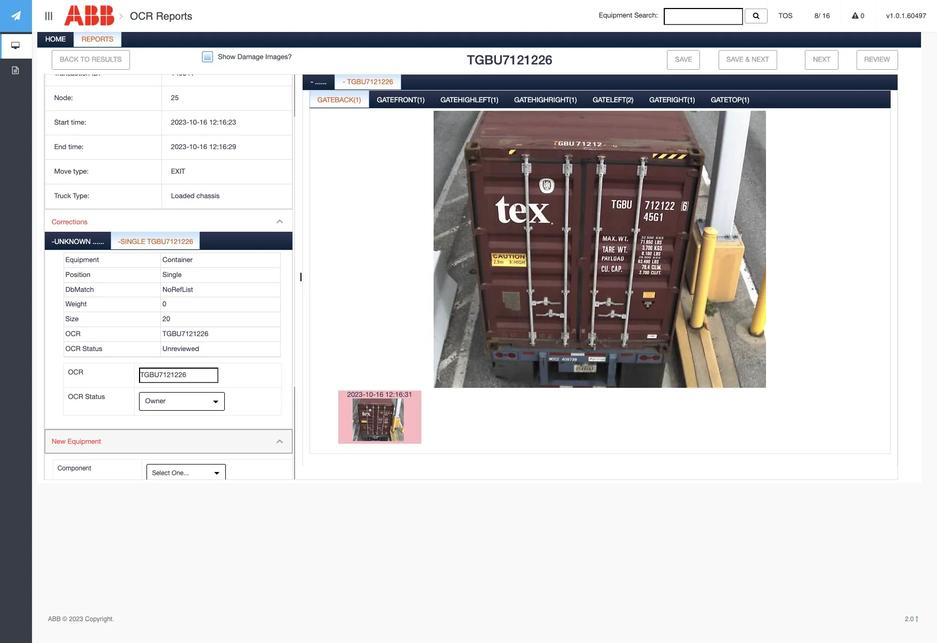 Task type: locate. For each thing, give the bounding box(es) containing it.
single
[[121, 238, 145, 246], [163, 271, 182, 279]]

- right the -unknown ......
[[118, 238, 121, 246]]

save & next
[[727, 55, 770, 63]]

2023-
[[171, 118, 189, 126], [171, 143, 189, 151], [347, 390, 366, 398]]

None field
[[664, 8, 743, 25], [139, 368, 219, 383], [664, 8, 743, 25], [139, 368, 219, 383]]

2023- for 2023-10-16 12:16:23
[[171, 118, 189, 126]]

review button
[[857, 50, 898, 70]]

8/
[[815, 12, 821, 20]]

0 horizontal spatial 0
[[163, 300, 166, 308]]

next inside save & next button
[[752, 55, 770, 63]]

- inside "link"
[[311, 78, 313, 86]]

2023-10-16 12:16:29
[[171, 143, 236, 151]]

1 save from the left
[[675, 55, 693, 63]]

1 horizontal spatial ......
[[315, 78, 327, 86]]

time:
[[71, 118, 86, 126], [68, 143, 84, 151]]

0 vertical spatial 10-
[[189, 118, 200, 126]]

0 vertical spatial row group
[[45, 37, 292, 209]]

dbmatch
[[65, 286, 94, 294]]

tgbu7121226 inside row group
[[163, 330, 209, 338]]

1 vertical spatial 0
[[163, 300, 166, 308]]

1 vertical spatial row group
[[64, 253, 280, 357]]

0 horizontal spatial reports
[[82, 35, 114, 43]]

2023- left '12:16:31'
[[347, 390, 366, 398]]

home
[[45, 35, 66, 43]]

0
[[859, 12, 865, 20], [163, 300, 166, 308]]

0 vertical spatial ......
[[315, 78, 327, 86]]

menu item containing corrections
[[45, 210, 293, 430]]

next button
[[806, 50, 839, 70]]

0 horizontal spatial ......
[[93, 238, 104, 246]]

10- down the '2023-10-16 12:16:23'
[[189, 143, 200, 151]]

16 right 8/
[[823, 12, 830, 20]]

0 inside row group
[[163, 300, 166, 308]]

search image
[[753, 12, 760, 19]]

1 horizontal spatial next
[[813, 55, 831, 63]]

16 inside dropdown button
[[823, 12, 830, 20]]

single down container
[[163, 271, 182, 279]]

1 next from the left
[[752, 55, 770, 63]]

0 vertical spatial 0
[[859, 12, 865, 20]]

equipment right "new"
[[68, 438, 101, 446]]

-unknown ......
[[52, 238, 104, 246]]

10-
[[189, 118, 200, 126], [189, 143, 200, 151], [366, 390, 376, 398]]

status down weight
[[82, 345, 102, 353]]

- tgbu7121226 link
[[335, 72, 401, 93]]

tab list containing - ......
[[303, 72, 898, 487]]

10- inside tab list
[[366, 390, 376, 398]]

ocr
[[130, 10, 153, 22], [65, 330, 81, 338], [65, 345, 81, 353], [68, 368, 83, 376], [68, 393, 83, 401]]

status
[[82, 345, 102, 353], [85, 393, 105, 401]]

16 left 12:16:29
[[200, 143, 207, 151]]

save & next button
[[719, 50, 778, 70]]

save
[[675, 55, 693, 63], [727, 55, 744, 63]]

navigation
[[0, 0, 32, 83]]

new equipment menu item
[[45, 430, 293, 593]]

ocr status up new equipment
[[68, 393, 105, 401]]

equipment for equipment
[[65, 256, 99, 264]]

next
[[752, 55, 770, 63], [813, 55, 831, 63]]

2 vertical spatial 10-
[[366, 390, 376, 398]]

- tgbu7121226
[[343, 78, 393, 86]]

- up gateback(1)
[[343, 78, 345, 86]]

0 vertical spatial equipment
[[599, 11, 633, 19]]

-
[[311, 78, 313, 86], [343, 78, 345, 86], [52, 238, 54, 246], [118, 238, 121, 246]]

1 vertical spatial ......
[[93, 238, 104, 246]]

2023- for 2023-10-16 12:16:29
[[171, 143, 189, 151]]

1 vertical spatial 10-
[[189, 143, 200, 151]]

move type:
[[54, 167, 89, 175]]

...... up gateback(1)
[[315, 78, 327, 86]]

position
[[65, 271, 91, 279]]

next right "&"
[[752, 55, 770, 63]]

gatehighright(1) link
[[507, 90, 585, 111]]

0 vertical spatial single
[[121, 238, 145, 246]]

gatefront(1) link
[[370, 90, 432, 111]]

next down '8/ 16' dropdown button
[[813, 55, 831, 63]]

gateback(1)
[[318, 96, 361, 104]]

type:
[[73, 192, 89, 200]]

start
[[54, 118, 69, 126]]

gateright(1) link
[[642, 90, 703, 111]]

1 horizontal spatial 0
[[859, 12, 865, 20]]

2023- up exit
[[171, 143, 189, 151]]

tab list
[[303, 72, 898, 487], [310, 90, 891, 484], [45, 232, 293, 429]]

show damage images?
[[218, 53, 292, 61]]

0 horizontal spatial save
[[675, 55, 693, 63]]

corrections
[[52, 218, 88, 226]]

exit
[[171, 167, 185, 175]]

tos button
[[768, 0, 804, 32]]

- down corrections
[[52, 238, 54, 246]]

2 vertical spatial 2023-
[[347, 390, 366, 398]]

row group containing equipment
[[64, 253, 280, 357]]

transaction
[[54, 69, 90, 77]]

1 vertical spatial ocr status
[[68, 393, 105, 401]]

2.0
[[906, 616, 916, 623]]

single down corrections link
[[121, 238, 145, 246]]

16
[[823, 12, 830, 20], [200, 118, 207, 126], [200, 143, 207, 151], [376, 390, 384, 398]]

-single tgbu7121226
[[118, 238, 193, 246]]

row group
[[45, 37, 292, 209], [64, 253, 280, 357]]

time: for end time:
[[68, 143, 84, 151]]

1 vertical spatial 2023-
[[171, 143, 189, 151]]

equipment left search:
[[599, 11, 633, 19]]

......
[[315, 78, 327, 86], [93, 238, 104, 246]]

16 for 2023-10-16 12:16:29
[[200, 143, 207, 151]]

10- up 2023-10-16 12:16:29
[[189, 118, 200, 126]]

16 inside tab list
[[376, 390, 384, 398]]

row group containing transaction id:
[[45, 37, 292, 209]]

owner
[[145, 397, 166, 405]]

move
[[54, 167, 71, 175]]

equipment up the position
[[65, 256, 99, 264]]

equipment
[[599, 11, 633, 19], [65, 256, 99, 264], [68, 438, 101, 446]]

0 vertical spatial reports
[[156, 10, 192, 22]]

reports
[[156, 10, 192, 22], [82, 35, 114, 43]]

save up gateright(1)
[[675, 55, 693, 63]]

2023- inside tab list
[[347, 390, 366, 398]]

new equipment
[[52, 438, 101, 446]]

16 left '12:16:31'
[[376, 390, 384, 398]]

menu item
[[45, 210, 293, 430]]

2 vertical spatial equipment
[[68, 438, 101, 446]]

1 horizontal spatial single
[[163, 271, 182, 279]]

to
[[80, 55, 90, 63]]

0 up the 20
[[163, 300, 166, 308]]

gatefront(1)
[[377, 96, 425, 104]]

unreviewed
[[163, 345, 199, 353]]

reports inside reports link
[[82, 35, 114, 43]]

tgbu7121226
[[467, 52, 553, 67], [347, 78, 393, 86], [147, 238, 193, 246], [163, 330, 209, 338]]

ocr status down size
[[65, 345, 102, 353]]

10- left '12:16:31'
[[366, 390, 376, 398]]

copyright.
[[85, 616, 114, 623]]

bars image
[[44, 12, 53, 20]]

12:16:31
[[386, 390, 413, 398]]

time: right end
[[68, 143, 84, 151]]

1 horizontal spatial save
[[727, 55, 744, 63]]

16 for 2023-10-16 12:16:23
[[200, 118, 207, 126]]

tab list containing -unknown ......
[[45, 232, 293, 429]]

0 horizontal spatial single
[[121, 238, 145, 246]]

save left "&"
[[727, 55, 744, 63]]

2 save from the left
[[727, 55, 744, 63]]

16 left 12:16:23
[[200, 118, 207, 126]]

0 right 8/ 16
[[859, 12, 865, 20]]

0 vertical spatial 2023-
[[171, 118, 189, 126]]

status up new equipment
[[85, 393, 105, 401]]

- up gateback(1) link
[[311, 78, 313, 86]]

1 vertical spatial time:
[[68, 143, 84, 151]]

1 vertical spatial equipment
[[65, 256, 99, 264]]

time: right start
[[71, 118, 86, 126]]

tab list containing gateback(1)
[[310, 90, 891, 484]]

gatehighleft(1)
[[441, 96, 499, 104]]

2023-10-16 12:16:31
[[347, 390, 413, 398]]

loaded
[[171, 192, 195, 200]]

end
[[54, 143, 66, 151]]

menu
[[44, 12, 293, 618]]

...... right unknown
[[93, 238, 104, 246]]

2 next from the left
[[813, 55, 831, 63]]

0 horizontal spatial next
[[752, 55, 770, 63]]

v1.0.1.60497 button
[[876, 0, 938, 32]]

1 vertical spatial reports
[[82, 35, 114, 43]]

0 vertical spatial time:
[[71, 118, 86, 126]]

&
[[746, 55, 750, 63]]

chassis
[[197, 192, 220, 200]]

25
[[171, 94, 179, 102]]

2023- down 25
[[171, 118, 189, 126]]



Task type: vqa. For each thing, say whether or not it's contained in the screenshot.


Task type: describe. For each thing, give the bounding box(es) containing it.
back to results
[[60, 55, 122, 63]]

- for - ......
[[311, 78, 313, 86]]

0 vertical spatial status
[[82, 345, 102, 353]]

12:16:23
[[209, 118, 236, 126]]

search:
[[635, 11, 658, 19]]

equipment search:
[[599, 11, 664, 19]]

1 horizontal spatial reports
[[156, 10, 192, 22]]

back
[[60, 55, 79, 63]]

10- for 12:16:29
[[189, 143, 200, 151]]

...... inside "link"
[[315, 78, 327, 86]]

row group inside tab list
[[64, 253, 280, 357]]

1 vertical spatial status
[[85, 393, 105, 401]]

damage
[[238, 53, 264, 61]]

start time:
[[54, 118, 86, 126]]

1 vertical spatial single
[[163, 271, 182, 279]]

2023- for 2023-10-16 12:16:31
[[347, 390, 366, 398]]

show
[[218, 53, 236, 61]]

©
[[63, 616, 67, 623]]

review
[[865, 55, 891, 63]]

gatehighleft(1) link
[[433, 90, 506, 111]]

gatetop(1)
[[711, 96, 750, 104]]

- for - tgbu7121226
[[343, 78, 345, 86]]

- for -unknown ......
[[52, 238, 54, 246]]

-unknown ...... link
[[45, 232, 111, 249]]

new
[[52, 438, 66, 446]]

- ......
[[311, 78, 327, 86]]

weight
[[65, 300, 87, 308]]

truck
[[54, 192, 71, 200]]

12:16:29
[[209, 143, 236, 151]]

menu containing transaction id:
[[44, 12, 293, 618]]

2023
[[69, 616, 83, 623]]

type:
[[73, 167, 89, 175]]

select one...
[[152, 469, 189, 477]]

gateleft(2)
[[593, 96, 634, 104]]

abb © 2023 copyright.
[[48, 616, 114, 623]]

one...
[[172, 469, 189, 477]]

149841
[[171, 69, 194, 77]]

save for save & next
[[727, 55, 744, 63]]

- ...... link
[[303, 72, 334, 93]]

results
[[92, 55, 122, 63]]

id:
[[92, 69, 100, 77]]

noreflist
[[163, 286, 193, 294]]

10- for 12:16:23
[[189, 118, 200, 126]]

equipment inside menu item
[[68, 438, 101, 446]]

0 button
[[842, 0, 876, 32]]

component
[[58, 465, 91, 473]]

single inside -single tgbu7121226 link
[[121, 238, 145, 246]]

transaction id:
[[54, 69, 100, 77]]

0 inside dropdown button
[[859, 12, 865, 20]]

save for save
[[675, 55, 693, 63]]

select
[[152, 469, 170, 477]]

16 for 2023-10-16 12:16:31
[[376, 390, 384, 398]]

back to results button
[[52, 50, 130, 70]]

gateback(1) link
[[310, 90, 369, 111]]

size
[[65, 315, 79, 323]]

tab list inside 'menu'
[[45, 232, 293, 429]]

new equipment link
[[45, 430, 293, 454]]

warning image
[[852, 12, 859, 19]]

images?
[[265, 53, 292, 61]]

v1.0.1.60497
[[887, 12, 927, 20]]

home link
[[38, 29, 73, 51]]

8/ 16
[[815, 12, 830, 20]]

equipment for equipment search:
[[599, 11, 633, 19]]

gatehighright(1)
[[515, 96, 577, 104]]

tos
[[779, 12, 793, 20]]

tgbu7121226 tab list
[[36, 12, 922, 618]]

time: for start time:
[[71, 118, 86, 126]]

long arrow up image
[[916, 616, 919, 623]]

truck type:
[[54, 192, 89, 200]]

0 vertical spatial ocr status
[[65, 345, 102, 353]]

next inside next button
[[813, 55, 831, 63]]

20
[[163, 315, 170, 323]]

...... inside 'menu'
[[93, 238, 104, 246]]

gateleft(2) link
[[586, 90, 641, 111]]

node:
[[54, 94, 73, 102]]

-single tgbu7121226 link
[[112, 232, 200, 249]]

loaded chassis
[[171, 192, 220, 200]]

abb
[[48, 616, 61, 623]]

save button
[[667, 50, 701, 70]]

2023-10-16 12:16:23
[[171, 118, 236, 126]]

end time:
[[54, 143, 84, 151]]

unknown
[[54, 238, 91, 246]]

- for -single tgbu7121226
[[118, 238, 121, 246]]

gateright(1)
[[650, 96, 695, 104]]

corrections link
[[45, 210, 293, 235]]

container
[[163, 256, 193, 264]]

8/ 16 button
[[804, 0, 841, 32]]

10- for 12:16:31
[[366, 390, 376, 398]]

gatetop(1) link
[[704, 90, 757, 111]]

reports link
[[74, 29, 121, 51]]

ocr reports
[[127, 10, 192, 22]]



